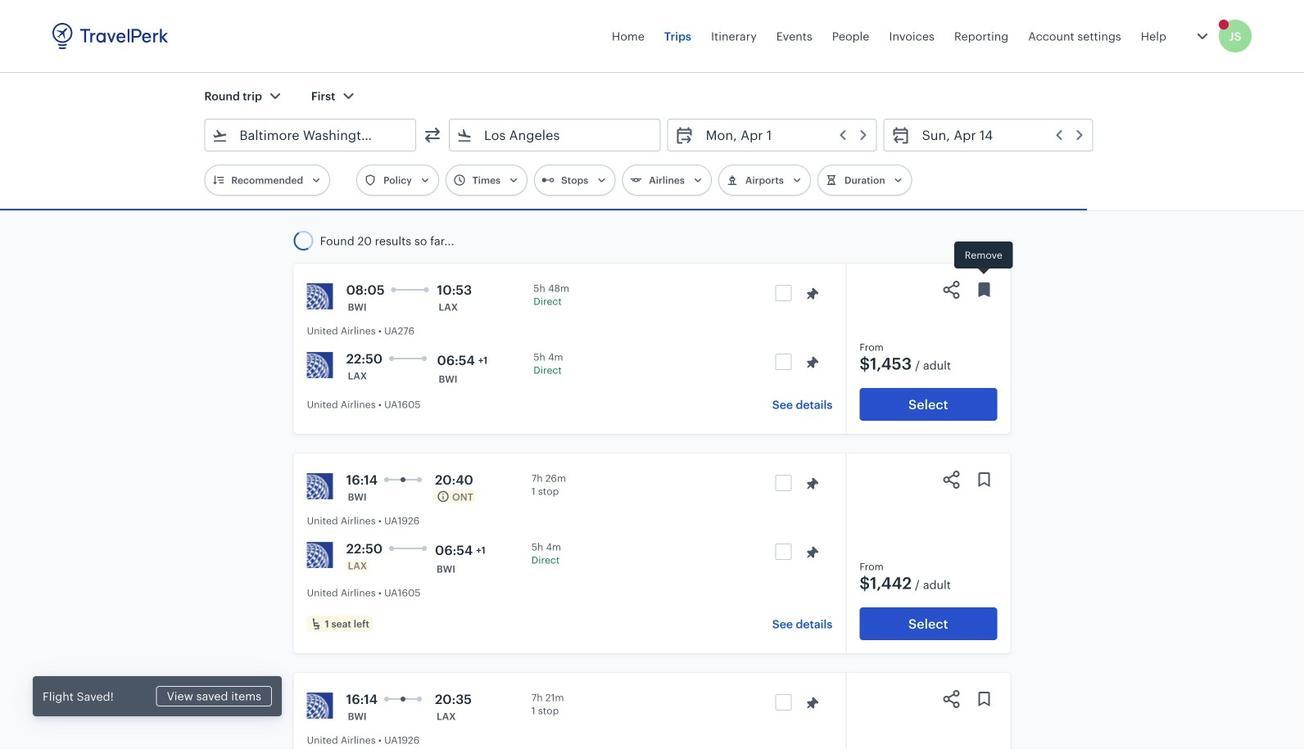 Task type: locate. For each thing, give the bounding box(es) containing it.
Return field
[[911, 122, 1086, 148]]

united airlines image
[[307, 283, 333, 310], [307, 352, 333, 379], [307, 474, 333, 500], [307, 542, 333, 569]]

To search field
[[473, 122, 639, 148]]

2 united airlines image from the top
[[307, 352, 333, 379]]

tooltip
[[954, 242, 1013, 277]]



Task type: describe. For each thing, give the bounding box(es) containing it.
3 united airlines image from the top
[[307, 474, 333, 500]]

Depart field
[[694, 122, 870, 148]]

4 united airlines image from the top
[[307, 542, 333, 569]]

From search field
[[228, 122, 394, 148]]

united airlines image
[[307, 693, 333, 719]]

1 united airlines image from the top
[[307, 283, 333, 310]]



Task type: vqa. For each thing, say whether or not it's contained in the screenshot.
Add first traveler search field
no



